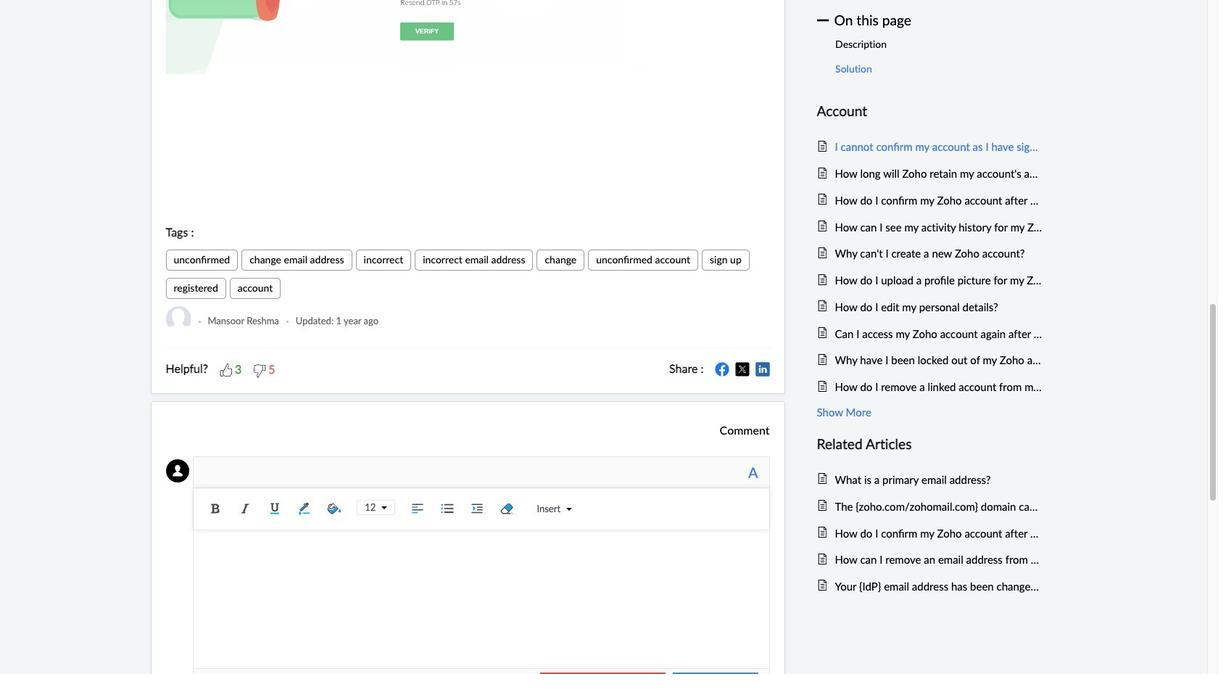 Task type: describe. For each thing, give the bounding box(es) containing it.
font color image
[[294, 498, 316, 519]]

lists image
[[437, 498, 459, 519]]

indent image
[[467, 498, 489, 519]]

font size image
[[376, 505, 388, 511]]

underline (ctrl+u) image
[[264, 498, 286, 519]]

background color image
[[324, 498, 346, 519]]

1 heading from the top
[[817, 100, 1043, 123]]

facebook image
[[715, 362, 730, 377]]

bold (ctrl+b) image
[[205, 498, 227, 519]]



Task type: locate. For each thing, give the bounding box(es) containing it.
1 vertical spatial heading
[[817, 433, 1043, 455]]

0 vertical spatial heading
[[817, 100, 1043, 123]]

align image
[[407, 498, 429, 519]]

heading
[[817, 100, 1043, 123], [817, 433, 1043, 455]]

twitter image
[[735, 362, 750, 377]]

clear formatting image
[[497, 498, 518, 519]]

italic (ctrl+i) image
[[235, 498, 256, 519]]

2 heading from the top
[[817, 433, 1043, 455]]

linkedin image
[[756, 362, 770, 377]]

insert options image
[[561, 506, 572, 512]]

a gif showing how to edit the email address that is registered incorrectly. image
[[166, 0, 770, 74]]



